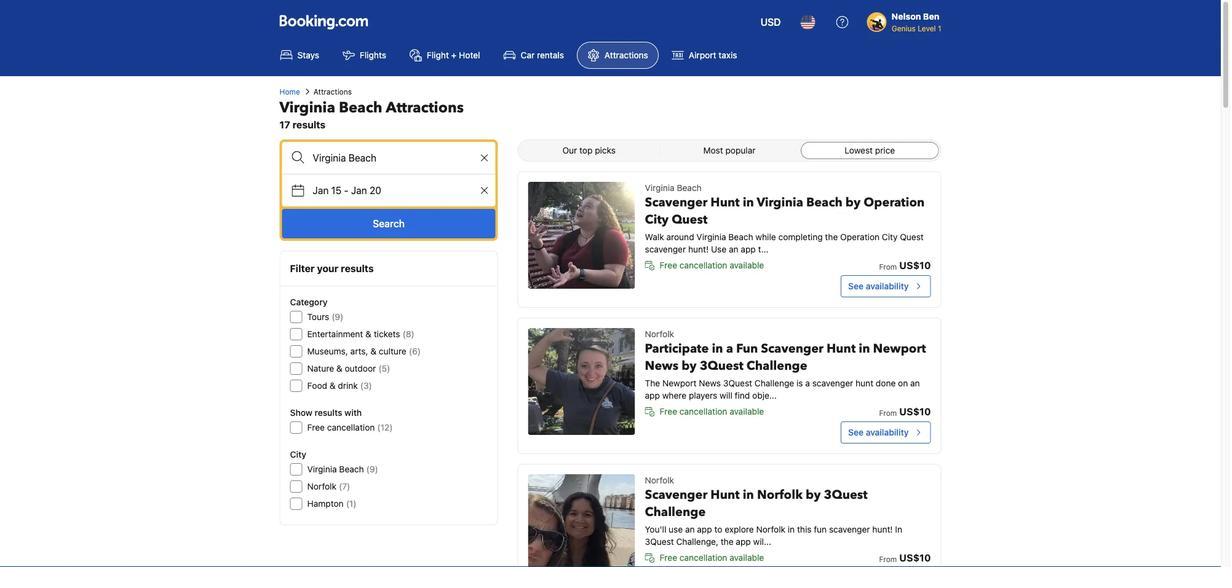 Task type: locate. For each thing, give the bounding box(es) containing it.
0 vertical spatial (9)
[[332, 312, 344, 322]]

most
[[703, 145, 723, 156]]

hunt
[[856, 379, 874, 389]]

price
[[875, 145, 895, 156]]

1 vertical spatial scavenger
[[813, 379, 853, 389]]

1 horizontal spatial quest
[[900, 232, 924, 242]]

& up food & drink (3)
[[336, 364, 342, 374]]

available down the find
[[730, 407, 764, 417]]

a right 'is'
[[806, 379, 810, 389]]

tickets
[[374, 329, 400, 340]]

2 from us$10 from the top
[[879, 406, 931, 418]]

beach inside virginia beach attractions 17 results
[[339, 98, 382, 118]]

free cancellation available for by
[[660, 407, 764, 417]]

0 horizontal spatial jan
[[313, 185, 329, 197]]

1 available from the top
[[730, 261, 764, 271]]

2 vertical spatial attractions
[[386, 98, 464, 118]]

1 vertical spatial free cancellation available
[[660, 407, 764, 417]]

app inside norfolk participate in a fun scavenger hunt in newport news by 3quest challenge the newport news 3quest challenge is a scavenger hunt done on an app where players will find obje...
[[645, 391, 660, 401]]

0 horizontal spatial newport
[[663, 379, 697, 389]]

-
[[344, 185, 349, 197]]

1 vertical spatial quest
[[900, 232, 924, 242]]

free for scavenger hunt in virginia beach by operation city quest
[[660, 261, 677, 271]]

lowest
[[845, 145, 873, 156]]

0 vertical spatial available
[[730, 261, 764, 271]]

free for participate in a fun scavenger hunt in newport news by 3quest challenge
[[660, 407, 677, 417]]

entertainment & tickets (8)
[[307, 329, 415, 340]]

1 horizontal spatial attractions
[[386, 98, 464, 118]]

in inside virginia beach scavenger hunt in virginia beach by operation city quest walk around virginia beach while completing the operation city quest scavenger hunt! use an app t...
[[743, 194, 754, 211]]

scavenger right fun
[[829, 525, 870, 535]]

0 vertical spatial us$10
[[900, 260, 931, 272]]

available for to
[[730, 553, 764, 564]]

your
[[317, 263, 339, 275]]

availability for scavenger hunt in virginia beach by operation city quest
[[866, 281, 909, 292]]

Where are you going? search field
[[282, 142, 496, 174]]

free down show results with
[[307, 423, 325, 433]]

challenge up obje...
[[755, 379, 794, 389]]

0 vertical spatial hunt!
[[688, 245, 709, 255]]

2 vertical spatial from
[[879, 556, 897, 564]]

by down lowest
[[846, 194, 861, 211]]

entertainment
[[307, 329, 363, 340]]

(9) up "entertainment"
[[332, 312, 344, 322]]

0 horizontal spatial the
[[721, 537, 734, 548]]

beach
[[339, 98, 382, 118], [677, 183, 702, 193], [807, 194, 843, 211], [729, 232, 753, 242], [339, 465, 364, 475]]

0 vertical spatial by
[[846, 194, 861, 211]]

1 horizontal spatial an
[[729, 245, 739, 255]]

hunt! left in
[[873, 525, 893, 535]]

scavenger up use
[[645, 487, 708, 504]]

results left with
[[315, 408, 342, 418]]

virginia up the "while"
[[757, 194, 803, 211]]

1 vertical spatial from us$10
[[879, 406, 931, 418]]

operation down price at top right
[[864, 194, 925, 211]]

challenge up 'is'
[[747, 358, 808, 375]]

airport taxis
[[689, 50, 737, 60]]

2 vertical spatial from us$10
[[879, 553, 931, 564]]

1 vertical spatial scavenger
[[761, 341, 824, 358]]

norfolk up hampton
[[307, 482, 337, 492]]

the
[[825, 232, 838, 242], [721, 537, 734, 548]]

free
[[660, 261, 677, 271], [660, 407, 677, 417], [307, 423, 325, 433], [660, 553, 677, 564]]

use
[[669, 525, 683, 535]]

home link
[[280, 86, 300, 97]]

0 vertical spatial the
[[825, 232, 838, 242]]

free cancellation available for quest
[[660, 261, 764, 271]]

(3)
[[360, 381, 372, 391]]

picks
[[595, 145, 616, 156]]

0 vertical spatial a
[[726, 341, 733, 358]]

2 horizontal spatial by
[[846, 194, 861, 211]]

(9) down "(12)"
[[366, 465, 378, 475]]

1 vertical spatial availability
[[866, 428, 909, 438]]

free for scavenger hunt in norfolk by 3quest challenge
[[660, 553, 677, 564]]

0 vertical spatial from
[[879, 263, 897, 271]]

our top picks
[[563, 145, 616, 156]]

search
[[373, 218, 405, 230]]

an inside norfolk participate in a fun scavenger hunt in newport news by 3quest challenge the newport news 3quest challenge is a scavenger hunt done on an app where players will find obje...
[[911, 379, 920, 389]]

1 vertical spatial see
[[848, 428, 864, 438]]

& for drink
[[330, 381, 336, 391]]

1 horizontal spatial hunt!
[[873, 525, 893, 535]]

app down explore
[[736, 537, 751, 548]]

results inside virginia beach attractions 17 results
[[293, 119, 326, 131]]

app down the
[[645, 391, 660, 401]]

newport up where
[[663, 379, 697, 389]]

food & drink (3)
[[307, 381, 372, 391]]

cancellation down players
[[680, 407, 727, 417]]

cancellation down challenge,
[[680, 553, 727, 564]]

hunt up hunt
[[827, 341, 856, 358]]

0 vertical spatial results
[[293, 119, 326, 131]]

3 free cancellation available from the top
[[660, 553, 764, 564]]

1 vertical spatial city
[[882, 232, 898, 242]]

1 vertical spatial us$10
[[900, 406, 931, 418]]

participate
[[645, 341, 709, 358]]

genius
[[892, 24, 916, 33]]

by up fun
[[806, 487, 821, 504]]

1 vertical spatial (9)
[[366, 465, 378, 475]]

& up museums, arts, & culture (6)
[[366, 329, 372, 340]]

beach for attractions
[[339, 98, 382, 118]]

1 vertical spatial available
[[730, 407, 764, 417]]

3 available from the top
[[730, 553, 764, 564]]

3quest up the find
[[723, 379, 752, 389]]

hunt inside virginia beach scavenger hunt in virginia beach by operation city quest walk around virginia beach while completing the operation city quest scavenger hunt! use an app t...
[[711, 194, 740, 211]]

virginia down home
[[280, 98, 335, 118]]

from for participate in a fun scavenger hunt in newport news by 3quest challenge
[[879, 409, 897, 418]]

0 vertical spatial see availability
[[848, 281, 909, 292]]

app inside virginia beach scavenger hunt in virginia beach by operation city quest walk around virginia beach while completing the operation city quest scavenger hunt! use an app t...
[[741, 245, 756, 255]]

0 vertical spatial newport
[[873, 341, 926, 358]]

availability
[[866, 281, 909, 292], [866, 428, 909, 438]]

hunt up 'to'
[[711, 487, 740, 504]]

0 horizontal spatial city
[[290, 450, 306, 460]]

free cancellation available down challenge,
[[660, 553, 764, 564]]

2 vertical spatial an
[[685, 525, 695, 535]]

0 vertical spatial scavenger
[[645, 194, 708, 211]]

1 vertical spatial newport
[[663, 379, 697, 389]]

1 horizontal spatial jan
[[351, 185, 367, 197]]

norfolk up you'll
[[645, 476, 674, 486]]

&
[[366, 329, 372, 340], [371, 347, 377, 357], [336, 364, 342, 374], [330, 381, 336, 391]]

scavenger inside norfolk scavenger hunt in norfolk by 3quest challenge you'll use an app to explore norfolk in this fun scavenger hunt! in 3quest challenge, the app wil...
[[645, 487, 708, 504]]

1 vertical spatial the
[[721, 537, 734, 548]]

2 vertical spatial challenge
[[645, 504, 706, 521]]

outdoor
[[345, 364, 376, 374]]

flight + hotel
[[427, 50, 480, 60]]

by inside virginia beach scavenger hunt in virginia beach by operation city quest walk around virginia beach while completing the operation city quest scavenger hunt! use an app t...
[[846, 194, 861, 211]]

free cancellation available down players
[[660, 407, 764, 417]]

(12)
[[377, 423, 393, 433]]

the right completing
[[825, 232, 838, 242]]

the down 'to'
[[721, 537, 734, 548]]

& left drink at the left of the page
[[330, 381, 336, 391]]

completing
[[779, 232, 823, 242]]

0 vertical spatial attractions
[[605, 50, 648, 60]]

(5)
[[379, 364, 390, 374]]

0 vertical spatial operation
[[864, 194, 925, 211]]

operation
[[864, 194, 925, 211], [840, 232, 880, 242]]

1 horizontal spatial news
[[699, 379, 721, 389]]

beach up "(7)"
[[339, 465, 364, 475]]

jan right -
[[351, 185, 367, 197]]

2 vertical spatial available
[[730, 553, 764, 564]]

0 vertical spatial from us$10
[[879, 260, 931, 272]]

virginia for scavenger
[[645, 183, 675, 193]]

see for by
[[848, 281, 864, 292]]

virginia up walk
[[645, 183, 675, 193]]

ben
[[923, 11, 940, 22]]

to
[[715, 525, 723, 535]]

by inside norfolk scavenger hunt in norfolk by 3quest challenge you'll use an app to explore norfolk in this fun scavenger hunt! in 3quest challenge, the app wil...
[[806, 487, 821, 504]]

an inside virginia beach scavenger hunt in virginia beach by operation city quest walk around virginia beach while completing the operation city quest scavenger hunt! use an app t...
[[729, 245, 739, 255]]

app left t...
[[741, 245, 756, 255]]

quest
[[672, 212, 708, 229], [900, 232, 924, 242]]

available down wil...
[[730, 553, 764, 564]]

0 vertical spatial news
[[645, 358, 679, 375]]

17
[[280, 119, 290, 131]]

scavenger up around
[[645, 194, 708, 211]]

t...
[[758, 245, 769, 255]]

2 from from the top
[[879, 409, 897, 418]]

1 vertical spatial a
[[806, 379, 810, 389]]

from us$10 for scavenger hunt in virginia beach by operation city quest
[[879, 260, 931, 272]]

0 vertical spatial see
[[848, 281, 864, 292]]

hunt!
[[688, 245, 709, 255], [873, 525, 893, 535]]

2 available from the top
[[730, 407, 764, 417]]

0 horizontal spatial by
[[682, 358, 697, 375]]

culture
[[379, 347, 407, 357]]

virginia inside virginia beach attractions 17 results
[[280, 98, 335, 118]]

1 horizontal spatial the
[[825, 232, 838, 242]]

1 vertical spatial hunt
[[827, 341, 856, 358]]

hunt! left use
[[688, 245, 709, 255]]

your account menu nelson ben genius level 1 element
[[867, 6, 946, 34]]

by down participate
[[682, 358, 697, 375]]

0 horizontal spatial a
[[726, 341, 733, 358]]

around
[[667, 232, 694, 242]]

0 vertical spatial scavenger
[[645, 245, 686, 255]]

0 vertical spatial an
[[729, 245, 739, 255]]

virginia for attractions
[[280, 98, 335, 118]]

hunt inside norfolk scavenger hunt in norfolk by 3quest challenge you'll use an app to explore norfolk in this fun scavenger hunt! in 3quest challenge, the app wil...
[[711, 487, 740, 504]]

nelson
[[892, 11, 921, 22]]

challenge up use
[[645, 504, 706, 521]]

find
[[735, 391, 750, 401]]

2 vertical spatial us$10
[[900, 553, 931, 564]]

0 horizontal spatial an
[[685, 525, 695, 535]]

2 horizontal spatial attractions
[[605, 50, 648, 60]]

norfolk participate in a fun scavenger hunt in newport news by 3quest challenge the newport news 3quest challenge is a scavenger hunt done on an app where players will find obje...
[[645, 329, 926, 401]]

an inside norfolk scavenger hunt in norfolk by 3quest challenge you'll use an app to explore norfolk in this fun scavenger hunt! in 3quest challenge, the app wil...
[[685, 525, 695, 535]]

see
[[848, 281, 864, 292], [848, 428, 864, 438]]

beach up around
[[677, 183, 702, 193]]

beach down flights link
[[339, 98, 382, 118]]

2 us$10 from the top
[[900, 406, 931, 418]]

0 vertical spatial quest
[[672, 212, 708, 229]]

2 horizontal spatial an
[[911, 379, 920, 389]]

0 horizontal spatial news
[[645, 358, 679, 375]]

challenge,
[[676, 537, 719, 548]]

in up explore
[[743, 487, 754, 504]]

scavenger inside virginia beach scavenger hunt in virginia beach by operation city quest walk around virginia beach while completing the operation city quest scavenger hunt! use an app t...
[[645, 245, 686, 255]]

available
[[730, 261, 764, 271], [730, 407, 764, 417], [730, 553, 764, 564]]

1 see from the top
[[848, 281, 864, 292]]

1 free cancellation available from the top
[[660, 261, 764, 271]]

2 free cancellation available from the top
[[660, 407, 764, 417]]

newport up the on at the bottom right of page
[[873, 341, 926, 358]]

2 vertical spatial by
[[806, 487, 821, 504]]

1 see availability from the top
[[848, 281, 909, 292]]

hunt up use
[[711, 194, 740, 211]]

2 vertical spatial hunt
[[711, 487, 740, 504]]

virginia
[[280, 98, 335, 118], [645, 183, 675, 193], [757, 194, 803, 211], [697, 232, 726, 242], [307, 465, 337, 475]]

free cancellation (12)
[[307, 423, 393, 433]]

1 vertical spatial results
[[341, 263, 374, 275]]

free cancellation available down use
[[660, 261, 764, 271]]

challenge inside norfolk scavenger hunt in norfolk by 3quest challenge you'll use an app to explore norfolk in this fun scavenger hunt! in 3quest challenge, the app wil...
[[645, 504, 706, 521]]

2 vertical spatial scavenger
[[645, 487, 708, 504]]

in down popular
[[743, 194, 754, 211]]

0 horizontal spatial (9)
[[332, 312, 344, 322]]

1 vertical spatial by
[[682, 358, 697, 375]]

0 vertical spatial hunt
[[711, 194, 740, 211]]

norfolk inside norfolk participate in a fun scavenger hunt in newport news by 3quest challenge the newport news 3quest challenge is a scavenger hunt done on an app where players will find obje...
[[645, 329, 674, 340]]

beach for scavenger
[[677, 183, 702, 193]]

norfolk for (7)
[[307, 482, 337, 492]]

1 us$10 from the top
[[900, 260, 931, 272]]

available down t...
[[730, 261, 764, 271]]

1 from us$10 from the top
[[879, 260, 931, 272]]

beach up completing
[[807, 194, 843, 211]]

& right arts,
[[371, 347, 377, 357]]

cancellation down use
[[680, 261, 727, 271]]

virginia beach attractions 17 results
[[280, 98, 464, 131]]

norfolk up participate
[[645, 329, 674, 340]]

us$10
[[900, 260, 931, 272], [900, 406, 931, 418], [900, 553, 931, 564]]

scavenger inside norfolk participate in a fun scavenger hunt in newport news by 3quest challenge the newport news 3quest challenge is a scavenger hunt done on an app where players will find obje...
[[813, 379, 853, 389]]

nelson ben genius level 1
[[892, 11, 942, 33]]

results right 17 at the left top
[[293, 119, 326, 131]]

+
[[451, 50, 457, 60]]

see for in
[[848, 428, 864, 438]]

city
[[645, 212, 669, 229], [882, 232, 898, 242], [290, 450, 306, 460]]

results
[[293, 119, 326, 131], [341, 263, 374, 275], [315, 408, 342, 418]]

lowest price
[[845, 145, 895, 156]]

scavenger left hunt
[[813, 379, 853, 389]]

norfolk for participate
[[645, 329, 674, 340]]

cancellation
[[680, 261, 727, 271], [680, 407, 727, 417], [327, 423, 375, 433], [680, 553, 727, 564]]

free cancellation available for an
[[660, 553, 764, 564]]

available for around
[[730, 261, 764, 271]]

beach for (9)
[[339, 465, 364, 475]]

1 horizontal spatial by
[[806, 487, 821, 504]]

by inside norfolk participate in a fun scavenger hunt in newport news by 3quest challenge the newport news 3quest challenge is a scavenger hunt done on an app where players will find obje...
[[682, 358, 697, 375]]

scavenger down walk
[[645, 245, 686, 255]]

2 see from the top
[[848, 428, 864, 438]]

2 availability from the top
[[866, 428, 909, 438]]

availability for participate in a fun scavenger hunt in newport news by 3quest challenge
[[866, 428, 909, 438]]

operation right completing
[[840, 232, 880, 242]]

0 horizontal spatial hunt!
[[688, 245, 709, 255]]

scavenger up 'is'
[[761, 341, 824, 358]]

free down where
[[660, 407, 677, 417]]

1 vertical spatial hunt!
[[873, 525, 893, 535]]

scavenger hunt in virginia beach by operation city quest image
[[528, 182, 635, 289]]

virginia up norfolk (7)
[[307, 465, 337, 475]]

jan left 15
[[313, 185, 329, 197]]

3quest
[[700, 358, 744, 375], [723, 379, 752, 389], [824, 487, 868, 504], [645, 537, 674, 548]]

an for scavenger hunt in virginia beach by operation city quest
[[729, 245, 739, 255]]

from
[[879, 263, 897, 271], [879, 409, 897, 418], [879, 556, 897, 564]]

drink
[[338, 381, 358, 391]]

a left fun
[[726, 341, 733, 358]]

1 availability from the top
[[866, 281, 909, 292]]

1 from from the top
[[879, 263, 897, 271]]

free down around
[[660, 261, 677, 271]]

2 vertical spatial free cancellation available
[[660, 553, 764, 564]]

(7)
[[339, 482, 350, 492]]

news
[[645, 358, 679, 375], [699, 379, 721, 389]]

results right your
[[341, 263, 374, 275]]

most popular
[[703, 145, 756, 156]]

1 vertical spatial an
[[911, 379, 920, 389]]

(6)
[[409, 347, 421, 357]]

filter your results
[[290, 263, 374, 275]]

news up players
[[699, 379, 721, 389]]

2 see availability from the top
[[848, 428, 909, 438]]

hampton
[[307, 499, 344, 509]]

0 vertical spatial free cancellation available
[[660, 261, 764, 271]]

1 vertical spatial attractions
[[314, 87, 352, 96]]

2 vertical spatial scavenger
[[829, 525, 870, 535]]

1 vertical spatial from
[[879, 409, 897, 418]]

scavenger hunt in norfolk by 3quest challenge image
[[528, 475, 635, 568]]

you'll
[[645, 525, 666, 535]]

free down use
[[660, 553, 677, 564]]

1 vertical spatial see availability
[[848, 428, 909, 438]]

news up the
[[645, 358, 679, 375]]

2 horizontal spatial city
[[882, 232, 898, 242]]

0 horizontal spatial attractions
[[314, 87, 352, 96]]

0 vertical spatial availability
[[866, 281, 909, 292]]

1 horizontal spatial city
[[645, 212, 669, 229]]

from us$10
[[879, 260, 931, 272], [879, 406, 931, 418], [879, 553, 931, 564]]



Task type: vqa. For each thing, say whether or not it's contained in the screenshot.
2nd worldwide from the right
no



Task type: describe. For each thing, give the bounding box(es) containing it.
1 horizontal spatial a
[[806, 379, 810, 389]]

the
[[645, 379, 660, 389]]

hotel
[[459, 50, 480, 60]]

in up hunt
[[859, 341, 870, 358]]

airport
[[689, 50, 716, 60]]

rentals
[[537, 50, 564, 60]]

2 vertical spatial results
[[315, 408, 342, 418]]

while
[[756, 232, 776, 242]]

scavenger inside norfolk participate in a fun scavenger hunt in newport news by 3quest challenge the newport news 3quest challenge is a scavenger hunt done on an app where players will find obje...
[[761, 341, 824, 358]]

car rentals
[[521, 50, 564, 60]]

norfolk (7)
[[307, 482, 350, 492]]

nature
[[307, 364, 334, 374]]

players
[[689, 391, 718, 401]]

attractions inside virginia beach attractions 17 results
[[386, 98, 464, 118]]

this
[[797, 525, 812, 535]]

1 horizontal spatial newport
[[873, 341, 926, 358]]

tours (9)
[[307, 312, 344, 322]]

walk
[[645, 232, 664, 242]]

category
[[290, 297, 328, 308]]

3quest up fun
[[824, 487, 868, 504]]

level
[[918, 24, 936, 33]]

booking.com image
[[280, 15, 368, 30]]

in left the this
[[788, 525, 795, 535]]

airport taxis link
[[661, 42, 748, 69]]

3quest down you'll
[[645, 537, 674, 548]]

show
[[290, 408, 312, 418]]

norfolk for scavenger
[[645, 476, 674, 486]]

virginia for (9)
[[307, 465, 337, 475]]

beach left the "while"
[[729, 232, 753, 242]]

0 vertical spatial challenge
[[747, 358, 808, 375]]

car rentals link
[[493, 42, 575, 69]]

0 horizontal spatial quest
[[672, 212, 708, 229]]

hunt inside norfolk participate in a fun scavenger hunt in newport news by 3quest challenge the newport news 3quest challenge is a scavenger hunt done on an app where players will find obje...
[[827, 341, 856, 358]]

usd button
[[753, 7, 789, 37]]

flight
[[427, 50, 449, 60]]

jan 15 - jan 20
[[313, 185, 381, 197]]

attractions link
[[577, 42, 659, 69]]

(1)
[[346, 499, 356, 509]]

20
[[370, 185, 381, 197]]

norfolk scavenger hunt in norfolk by 3quest challenge you'll use an app to explore norfolk in this fun scavenger hunt! in 3quest challenge, the app wil...
[[645, 476, 903, 548]]

car
[[521, 50, 535, 60]]

food
[[307, 381, 327, 391]]

in left fun
[[712, 341, 723, 358]]

flights
[[360, 50, 386, 60]]

& for outdoor
[[336, 364, 342, 374]]

2 vertical spatial city
[[290, 450, 306, 460]]

hunt! inside virginia beach scavenger hunt in virginia beach by operation city quest walk around virginia beach while completing the operation city quest scavenger hunt! use an app t...
[[688, 245, 709, 255]]

obje...
[[752, 391, 777, 401]]

use
[[711, 245, 727, 255]]

cancellation for participate
[[680, 407, 727, 417]]

fun
[[814, 525, 827, 535]]

cancellation for beach
[[680, 261, 727, 271]]

arts,
[[350, 347, 368, 357]]

2 jan from the left
[[351, 185, 367, 197]]

home
[[280, 87, 300, 96]]

museums,
[[307, 347, 348, 357]]

3quest up will on the right bottom
[[700, 358, 744, 375]]

top
[[580, 145, 593, 156]]

the inside virginia beach scavenger hunt in virginia beach by operation city quest walk around virginia beach while completing the operation city quest scavenger hunt! use an app t...
[[825, 232, 838, 242]]

participate in a fun scavenger hunt in newport news by 3quest challenge image
[[528, 329, 635, 436]]

will
[[720, 391, 733, 401]]

virginia beach (9)
[[307, 465, 378, 475]]

scavenger inside virginia beach scavenger hunt in virginia beach by operation city quest walk around virginia beach while completing the operation city quest scavenger hunt! use an app t...
[[645, 194, 708, 211]]

popular
[[726, 145, 756, 156]]

fun
[[736, 341, 758, 358]]

see availability for scavenger hunt in virginia beach by operation city quest
[[848, 281, 909, 292]]

0 vertical spatial city
[[645, 212, 669, 229]]

1 vertical spatial news
[[699, 379, 721, 389]]

explore
[[725, 525, 754, 535]]

1
[[938, 24, 942, 33]]

15
[[331, 185, 342, 197]]

norfolk up wil...
[[756, 525, 786, 535]]

show results with
[[290, 408, 362, 418]]

scavenger inside norfolk scavenger hunt in norfolk by 3quest challenge you'll use an app to explore norfolk in this fun scavenger hunt! in 3quest challenge, the app wil...
[[829, 525, 870, 535]]

cancellation down with
[[327, 423, 375, 433]]

nature & outdoor (5)
[[307, 364, 390, 374]]

see availability for participate in a fun scavenger hunt in newport news by 3quest challenge
[[848, 428, 909, 438]]

hunt! inside norfolk scavenger hunt in norfolk by 3quest challenge you'll use an app to explore norfolk in this fun scavenger hunt! in 3quest challenge, the app wil...
[[873, 525, 893, 535]]

flights link
[[332, 42, 397, 69]]

done
[[876, 379, 896, 389]]

1 vertical spatial operation
[[840, 232, 880, 242]]

where
[[662, 391, 687, 401]]

from us$10 for participate in a fun scavenger hunt in newport news by 3quest challenge
[[879, 406, 931, 418]]

on
[[898, 379, 908, 389]]

us$10 for scavenger hunt in virginia beach by operation city quest
[[900, 260, 931, 272]]

app left 'to'
[[697, 525, 712, 535]]

in
[[895, 525, 903, 535]]

flight + hotel link
[[399, 42, 491, 69]]

3 from from the top
[[879, 556, 897, 564]]

norfolk up the this
[[757, 487, 803, 504]]

tours
[[307, 312, 329, 322]]

stays
[[297, 50, 319, 60]]

with
[[345, 408, 362, 418]]

is
[[797, 379, 803, 389]]

museums, arts, & culture (6)
[[307, 347, 421, 357]]

3 from us$10 from the top
[[879, 553, 931, 564]]

the inside norfolk scavenger hunt in norfolk by 3quest challenge you'll use an app to explore norfolk in this fun scavenger hunt! in 3quest challenge, the app wil...
[[721, 537, 734, 548]]

available for challenge
[[730, 407, 764, 417]]

1 jan from the left
[[313, 185, 329, 197]]

1 horizontal spatial (9)
[[366, 465, 378, 475]]

stays link
[[270, 42, 330, 69]]

3 us$10 from the top
[[900, 553, 931, 564]]

an for participate in a fun scavenger hunt in newport news by 3quest challenge
[[911, 379, 920, 389]]

1 vertical spatial challenge
[[755, 379, 794, 389]]

usd
[[761, 16, 781, 28]]

taxis
[[719, 50, 737, 60]]

from for scavenger hunt in virginia beach by operation city quest
[[879, 263, 897, 271]]

virginia up use
[[697, 232, 726, 242]]

filter
[[290, 263, 315, 275]]

our
[[563, 145, 577, 156]]

(8)
[[403, 329, 415, 340]]

virginia beach scavenger hunt in virginia beach by operation city quest walk around virginia beach while completing the operation city quest scavenger hunt! use an app t...
[[645, 183, 925, 255]]

search button
[[282, 209, 496, 239]]

cancellation for scavenger
[[680, 553, 727, 564]]

us$10 for participate in a fun scavenger hunt in newport news by 3quest challenge
[[900, 406, 931, 418]]

wil...
[[753, 537, 771, 548]]

& for tickets
[[366, 329, 372, 340]]



